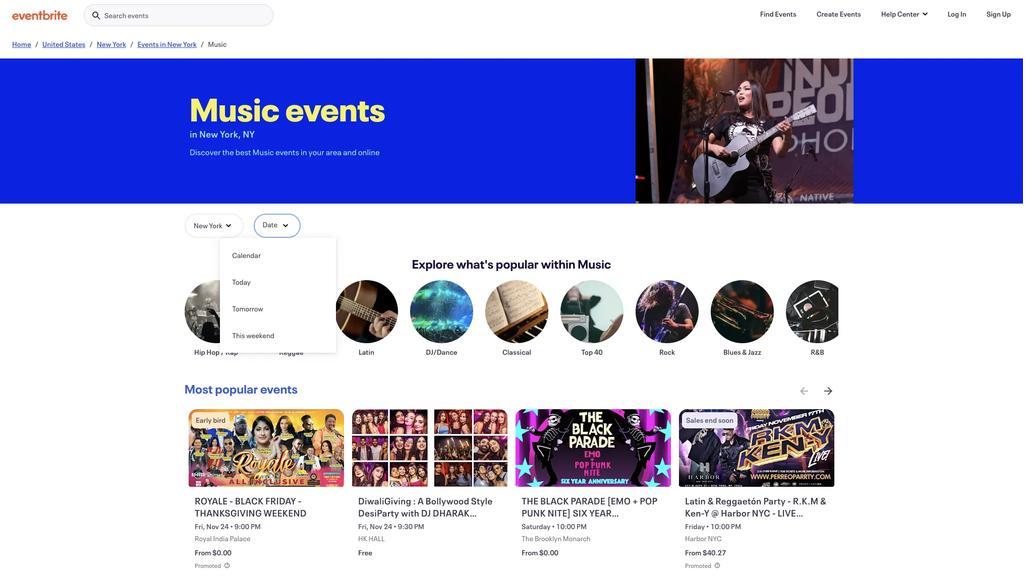 Task type: vqa. For each thing, say whether or not it's contained in the screenshot.
BLACK inside THE BLACK PARADE [EMO + POP PUNK NITE] SIX YEAR ANNIVERSARY
yes



Task type: locate. For each thing, give the bounding box(es) containing it.
promoted down $40.27
[[685, 562, 711, 570]]

$0.00 down brooklyn
[[539, 549, 558, 558]]

10:00 down 'nite]'
[[556, 522, 575, 532]]

from inside saturday • 10:00 pm the brooklyn monarch from $0.00
[[522, 549, 538, 558]]

create events link
[[809, 4, 869, 24]]

2 fri, from the left
[[358, 522, 368, 532]]

what's
[[456, 256, 494, 272]]

events right find on the top
[[775, 9, 796, 19]]

/ right home link at left
[[35, 39, 38, 49]]

with
[[401, 507, 419, 520]]

nov inside fri, nov 24 •  9:30 pm hk hall free
[[370, 522, 382, 532]]

rock link
[[636, 280, 699, 357]]

tomorrow button
[[220, 296, 336, 322]]

home / united states / new york / events in new york / music
[[12, 39, 227, 49]]

fri, inside royale - black friday - thanksgiving weekend fri, nov 24 •  9:00 pm royal india palace from $0.00
[[195, 522, 205, 532]]

area
[[326, 147, 342, 157]]

1 nov from the left
[[206, 522, 219, 532]]

0 vertical spatial in
[[160, 39, 166, 49]]

palace
[[230, 534, 251, 544]]

new york
[[194, 221, 222, 231]]

/ right new york link on the top of the page
[[130, 39, 133, 49]]

events
[[775, 9, 796, 19], [840, 9, 861, 19], [137, 39, 159, 49]]

1 horizontal spatial harbor
[[721, 507, 750, 520]]

from inside friday • 10:00 pm harbor nyc from $40.27
[[685, 549, 701, 558]]

2 24 from the left
[[384, 522, 392, 532]]

saturday • 10:00 pm the brooklyn monarch from $0.00
[[522, 522, 591, 558]]

& right ken-
[[708, 495, 714, 507]]

1 promoted from the left
[[195, 562, 221, 570]]

promoted
[[195, 562, 221, 570], [685, 562, 711, 570]]

events inside 'link'
[[775, 9, 796, 19]]

menu
[[220, 242, 336, 349]]

fri, inside fri, nov 24 •  9:30 pm hk hall free
[[358, 522, 368, 532]]

24
[[220, 522, 229, 532], [384, 522, 392, 532]]

nite]
[[548, 507, 571, 520]]

a
[[418, 495, 424, 507]]

punk
[[522, 507, 546, 520]]

0 horizontal spatial latin
[[359, 348, 374, 357]]

0 vertical spatial latin
[[359, 348, 374, 357]]

thanksgiving
[[195, 507, 262, 520]]

from down the royal
[[195, 549, 211, 558]]

your
[[309, 147, 324, 157]]

harbor inside "latin & reggaetón party - r.k.m & ken-y @ harbor nyc - live performance"
[[721, 507, 750, 520]]

arrow left chunky_svg image
[[798, 385, 810, 398]]

2 promoted from the left
[[685, 562, 711, 570]]

blues & jazz
[[723, 348, 761, 357]]

most popular events
[[185, 381, 298, 398]]

0 horizontal spatial &
[[708, 495, 714, 507]]

1 fri, from the left
[[195, 522, 205, 532]]

3 from from the left
[[685, 549, 701, 558]]

0 horizontal spatial fri,
[[195, 522, 205, 532]]

1 horizontal spatial nov
[[370, 522, 382, 532]]

nyc left live
[[752, 507, 770, 520]]

pm
[[251, 522, 261, 532], [414, 522, 424, 532], [577, 522, 587, 532], [731, 522, 741, 532]]

0 horizontal spatial 24
[[220, 522, 229, 532]]

black up 9:00
[[235, 495, 264, 507]]

nov up hall
[[370, 522, 382, 532]]

harbor right @
[[721, 507, 750, 520]]

latin for latin
[[359, 348, 374, 357]]

1 $0.00 from the left
[[212, 549, 232, 558]]

1 horizontal spatial events
[[775, 9, 796, 19]]

1 vertical spatial nyc
[[708, 534, 722, 544]]

fri, nov 24 •  9:30 pm hk hall free
[[358, 522, 424, 558]]

in
[[160, 39, 166, 49], [190, 128, 197, 140], [301, 147, 307, 157]]

1 black from the left
[[235, 495, 264, 507]]

24 down desiparty
[[384, 522, 392, 532]]

in down search events button
[[160, 39, 166, 49]]

1 24 from the left
[[220, 522, 229, 532]]

0 vertical spatial nyc
[[752, 507, 770, 520]]

performance
[[685, 520, 740, 532]]

10:00 inside friday • 10:00 pm harbor nyc from $40.27
[[711, 522, 730, 532]]

harbor
[[721, 507, 750, 520], [685, 534, 707, 544]]

2 pm from the left
[[414, 522, 424, 532]]

• left 9:00
[[230, 522, 233, 532]]

the
[[222, 147, 234, 157]]

1 horizontal spatial popular
[[496, 256, 539, 272]]

harbor down friday
[[685, 534, 707, 544]]

& right the r.k.m
[[820, 495, 826, 507]]

pm inside fri, nov 24 •  9:30 pm hk hall free
[[414, 522, 424, 532]]

date
[[263, 220, 278, 230]]

2 black from the left
[[540, 495, 569, 507]]

help center
[[881, 9, 919, 19]]

& for blues
[[742, 348, 747, 357]]

1 10:00 from the left
[[556, 522, 575, 532]]

0 horizontal spatial york
[[112, 39, 126, 49]]

sales end soon
[[686, 416, 734, 425]]

united
[[42, 39, 64, 49]]

free)
[[403, 520, 425, 532]]

1 horizontal spatial $0.00
[[539, 549, 558, 558]]

1 horizontal spatial black
[[540, 495, 569, 507]]

1 pm from the left
[[251, 522, 261, 532]]

desiparty
[[358, 507, 399, 520]]

1 from from the left
[[195, 549, 211, 558]]

r&b link
[[786, 280, 849, 357]]

+
[[633, 495, 638, 507]]

nov up the india
[[206, 522, 219, 532]]

1 horizontal spatial promoted
[[685, 562, 711, 570]]

in left your
[[301, 147, 307, 157]]

2 horizontal spatial in
[[301, 147, 307, 157]]

0 horizontal spatial nyc
[[708, 534, 722, 544]]

explore
[[412, 256, 454, 272]]

2 horizontal spatial &
[[820, 495, 826, 507]]

y
[[704, 507, 710, 520]]

fri, up hk
[[358, 522, 368, 532]]

pm down reggaetón
[[731, 522, 741, 532]]

classical
[[502, 348, 531, 357]]

pm inside royale - black friday - thanksgiving weekend fri, nov 24 •  9:00 pm royal india palace from $0.00
[[251, 522, 261, 532]]

0 horizontal spatial promoted
[[195, 562, 221, 570]]

hip hop / rap
[[194, 348, 238, 357]]

- right party
[[787, 495, 791, 507]]

find events link
[[752, 4, 804, 24]]

music events in new york, ny
[[190, 88, 385, 140]]

10:00 down @
[[711, 522, 730, 532]]

best
[[235, 147, 251, 157]]

1 horizontal spatial york
[[183, 39, 197, 49]]

in up 'discover'
[[190, 128, 197, 140]]

soon
[[718, 416, 734, 425]]

fri,
[[195, 522, 205, 532], [358, 522, 368, 532]]

10:00 for brooklyn
[[556, 522, 575, 532]]

reggae
[[279, 348, 304, 357]]

• up brooklyn
[[552, 522, 555, 532]]

latin inside "latin & reggaetón party - r.k.m & ken-y @ harbor nyc - live performance"
[[685, 495, 706, 507]]

most popular events link
[[185, 381, 298, 398]]

0 vertical spatial harbor
[[721, 507, 750, 520]]

online
[[358, 147, 380, 157]]

0 horizontal spatial from
[[195, 549, 211, 558]]

new
[[97, 39, 111, 49], [167, 39, 182, 49], [199, 128, 218, 140], [194, 221, 208, 231]]

music up the the
[[190, 88, 280, 130]]

diwaligiving : a bollywood style desiparty with dj dharak (everyone free)
[[358, 495, 493, 532]]

style
[[471, 495, 493, 507]]

$0.00 down the india
[[212, 549, 232, 558]]

in
[[960, 9, 966, 19]]

dj
[[421, 507, 431, 520]]

the
[[522, 534, 533, 544]]

2 vertical spatial in
[[301, 147, 307, 157]]

4 • from the left
[[706, 522, 709, 532]]

0 horizontal spatial in
[[160, 39, 166, 49]]

1 horizontal spatial nyc
[[752, 507, 770, 520]]

2 horizontal spatial from
[[685, 549, 701, 558]]

from left $40.27
[[685, 549, 701, 558]]

1 horizontal spatial &
[[742, 348, 747, 357]]

friday
[[265, 495, 296, 507]]

saturday
[[522, 522, 551, 532]]

0 horizontal spatial 10:00
[[556, 522, 575, 532]]

black up anniversary
[[540, 495, 569, 507]]

events right the search in the left top of the page
[[128, 11, 148, 20]]

24 up the india
[[220, 522, 229, 532]]

1 horizontal spatial fri,
[[358, 522, 368, 532]]

from down the
[[522, 549, 538, 558]]

bollywood
[[426, 495, 469, 507]]

diwaligiving : a bollywood style desiparty with dj dharak (everyone free) link
[[358, 495, 504, 532]]

1 vertical spatial harbor
[[685, 534, 707, 544]]

0 horizontal spatial popular
[[215, 381, 258, 398]]

and
[[343, 147, 357, 157]]

2 $0.00 from the left
[[539, 549, 558, 558]]

0 horizontal spatial $0.00
[[212, 549, 232, 558]]

& left jazz
[[742, 348, 747, 357]]

york
[[112, 39, 126, 49], [183, 39, 197, 49], [209, 221, 222, 231]]

blues
[[723, 348, 741, 357]]

2 from from the left
[[522, 549, 538, 558]]

1 vertical spatial popular
[[215, 381, 258, 398]]

popular up bird
[[215, 381, 258, 398]]

events up area
[[285, 88, 385, 130]]

popular
[[496, 256, 539, 272], [215, 381, 258, 398]]

1 vertical spatial latin
[[685, 495, 706, 507]]

most
[[185, 381, 213, 398]]

events down search events
[[137, 39, 159, 49]]

1 horizontal spatial latin
[[685, 495, 706, 507]]

eventbrite image
[[12, 10, 68, 20]]

/ left rap
[[221, 348, 224, 357]]

[emo
[[607, 495, 631, 507]]

this weekend
[[232, 331, 274, 341]]

latin & reggaetón party - r.k.m & ken-y @ harbor nyc - live performance link
[[685, 495, 830, 532]]

(everyone
[[358, 520, 401, 532]]

1 horizontal spatial 24
[[384, 522, 392, 532]]

& inside blues & jazz link
[[742, 348, 747, 357]]

2 horizontal spatial events
[[840, 9, 861, 19]]

4 pm from the left
[[731, 522, 741, 532]]

popular left within
[[496, 256, 539, 272]]

24 inside fri, nov 24 •  9:30 pm hk hall free
[[384, 522, 392, 532]]

0 horizontal spatial nov
[[206, 522, 219, 532]]

nyc down performance
[[708, 534, 722, 544]]

2 10:00 from the left
[[711, 522, 730, 532]]

fri, up the royal
[[195, 522, 205, 532]]

pm right "9:30"
[[414, 522, 424, 532]]

1 horizontal spatial from
[[522, 549, 538, 558]]

hip
[[194, 348, 205, 357]]

1 • from the left
[[230, 522, 233, 532]]

10:00
[[556, 522, 575, 532], [711, 522, 730, 532]]

• inside saturday • 10:00 pm the brooklyn monarch from $0.00
[[552, 522, 555, 532]]

pm right 9:00
[[251, 522, 261, 532]]

• left "9:30"
[[394, 522, 397, 532]]

0 horizontal spatial black
[[235, 495, 264, 507]]

0 horizontal spatial harbor
[[685, 534, 707, 544]]

the black parade [emo + pop punk nite] six year anniversary primary image image
[[516, 410, 671, 487]]

3 • from the left
[[552, 522, 555, 532]]

• right friday
[[706, 522, 709, 532]]

2 • from the left
[[394, 522, 397, 532]]

2 nov from the left
[[370, 522, 382, 532]]

music right best
[[253, 147, 274, 157]]

latin for latin & reggaetón party - r.k.m & ken-y @ harbor nyc - live performance
[[685, 495, 706, 507]]

1 horizontal spatial in
[[190, 128, 197, 140]]

arrow right chunky_svg image
[[822, 385, 834, 398]]

10:00 inside saturday • 10:00 pm the brooklyn monarch from $0.00
[[556, 522, 575, 532]]

music inside music events in new york, ny
[[190, 88, 280, 130]]

up
[[1002, 9, 1011, 19]]

2 horizontal spatial york
[[209, 221, 222, 231]]

3 pm from the left
[[577, 522, 587, 532]]

$0.00 inside royale - black friday - thanksgiving weekend fri, nov 24 •  9:00 pm royal india palace from $0.00
[[212, 549, 232, 558]]

home link
[[12, 39, 31, 49]]

events down reggae at the bottom
[[260, 381, 298, 398]]

pm up monarch
[[577, 522, 587, 532]]

party
[[763, 495, 786, 507]]

0 horizontal spatial events
[[137, 39, 159, 49]]

the black parade [emo + pop punk nite] six year anniversary
[[522, 495, 657, 532]]

events right the create
[[840, 9, 861, 19]]

1 vertical spatial in
[[190, 128, 197, 140]]

promoted down the royal
[[195, 562, 221, 570]]

1 horizontal spatial 10:00
[[711, 522, 730, 532]]



Task type: describe. For each thing, give the bounding box(es) containing it.
9:30
[[398, 522, 413, 532]]

free
[[358, 549, 372, 558]]

& for latin
[[708, 495, 714, 507]]

promoted for nyc
[[685, 562, 711, 570]]

black inside the black parade [emo + pop punk nite] six year anniversary
[[540, 495, 569, 507]]

dharak
[[433, 507, 470, 520]]

/ right states
[[89, 39, 93, 49]]

nov inside royale - black friday - thanksgiving weekend fri, nov 24 •  9:00 pm royal india palace from $0.00
[[206, 522, 219, 532]]

parade
[[571, 495, 605, 507]]

menu containing calendar
[[220, 242, 336, 349]]

today button
[[220, 269, 336, 296]]

- right friday
[[298, 495, 302, 507]]

new york button
[[185, 214, 243, 238]]

:
[[413, 495, 416, 507]]

find
[[760, 9, 774, 19]]

calendar button
[[220, 242, 336, 269]]

nyc inside friday • 10:00 pm harbor nyc from $40.27
[[708, 534, 722, 544]]

classical link
[[485, 280, 548, 357]]

this weekend button
[[220, 322, 336, 349]]

the
[[522, 495, 539, 507]]

reggaetón
[[715, 495, 762, 507]]

friday • 10:00 pm harbor nyc from $40.27
[[685, 522, 741, 558]]

24 inside royale - black friday - thanksgiving weekend fri, nov 24 •  9:00 pm royal india palace from $0.00
[[220, 522, 229, 532]]

pm inside friday • 10:00 pm harbor nyc from $40.27
[[731, 522, 741, 532]]

harbor inside friday • 10:00 pm harbor nyc from $40.27
[[685, 534, 707, 544]]

search events button
[[84, 4, 273, 27]]

royale - black friday - thanksgiving weekend link
[[195, 495, 340, 520]]

ny
[[243, 128, 255, 140]]

diwaligiving : a bollywood style desiparty with dj dharak (everyone free) primary image image
[[352, 410, 507, 487]]

40
[[594, 348, 603, 357]]

early bird
[[196, 416, 226, 425]]

log in link
[[940, 4, 975, 24]]

latin & reggaetón party - r.k.m & ken-y @ harbor nyc - live performance primary image image
[[679, 410, 834, 487]]

sales
[[686, 416, 704, 425]]

$40.27
[[703, 549, 726, 558]]

sign up link
[[979, 4, 1019, 24]]

• inside friday • 10:00 pm harbor nyc from $40.27
[[706, 522, 709, 532]]

new inside button
[[194, 221, 208, 231]]

nyc inside "latin & reggaetón party - r.k.m & ken-y @ harbor nyc - live performance"
[[752, 507, 770, 520]]

events left your
[[275, 147, 299, 157]]

dj/dance
[[426, 348, 457, 357]]

create
[[817, 9, 838, 19]]

anniversary
[[522, 520, 584, 532]]

center
[[897, 9, 919, 19]]

discover the best music events in your area and online
[[190, 147, 380, 157]]

york,
[[220, 128, 241, 140]]

six
[[573, 507, 588, 520]]

jazz
[[748, 348, 761, 357]]

new york link
[[97, 39, 126, 49]]

find events
[[760, 9, 796, 19]]

from inside royale - black friday - thanksgiving weekend fri, nov 24 •  9:00 pm royal india palace from $0.00
[[195, 549, 211, 558]]

the black parade [emo + pop punk nite] six year anniversary link
[[522, 495, 667, 532]]

• inside royale - black friday - thanksgiving weekend fri, nov 24 •  9:00 pm royal india palace from $0.00
[[230, 522, 233, 532]]

royal
[[195, 534, 212, 544]]

• inside fri, nov 24 •  9:30 pm hk hall free
[[394, 522, 397, 532]]

york inside button
[[209, 221, 222, 231]]

10:00 for nyc
[[711, 522, 730, 532]]

rock
[[659, 348, 675, 357]]

help
[[881, 9, 896, 19]]

black inside royale - black friday - thanksgiving weekend fri, nov 24 •  9:00 pm royal india palace from $0.00
[[235, 495, 264, 507]]

search
[[104, 11, 126, 20]]

early
[[196, 416, 212, 425]]

friday
[[685, 522, 705, 532]]

india
[[213, 534, 229, 544]]

log
[[948, 9, 959, 19]]

monarch
[[563, 534, 591, 544]]

top
[[581, 348, 593, 357]]

music right within
[[578, 256, 611, 272]]

sign
[[987, 9, 1001, 19]]

brooklyn
[[535, 534, 562, 544]]

9:00
[[234, 522, 249, 532]]

weekend
[[264, 507, 307, 520]]

ken-
[[685, 507, 704, 520]]

calendar
[[232, 251, 261, 260]]

royale
[[195, 495, 228, 507]]

tomorrow
[[232, 304, 263, 314]]

united states link
[[42, 39, 85, 49]]

events inside button
[[128, 11, 148, 20]]

new inside music events in new york, ny
[[199, 128, 218, 140]]

within
[[541, 256, 575, 272]]

$0.00 inside saturday • 10:00 pm the brooklyn monarch from $0.00
[[539, 549, 558, 558]]

events in new york link
[[137, 39, 197, 49]]

promoted for thanksgiving
[[195, 562, 221, 570]]

pm inside saturday • 10:00 pm the brooklyn monarch from $0.00
[[577, 522, 587, 532]]

date button
[[254, 214, 301, 238]]

- right royale
[[229, 495, 233, 507]]

blues & jazz link
[[711, 280, 774, 357]]

hop
[[206, 348, 220, 357]]

pop
[[640, 495, 657, 507]]

reggae link
[[260, 280, 323, 357]]

events inside music events in new york, ny
[[285, 88, 385, 130]]

[object object] image
[[636, 59, 854, 204]]

royale - black friday - thanksgiving weekend fri, nov 24 •  9:00 pm royal india palace from $0.00
[[195, 495, 307, 558]]

- left live
[[772, 507, 776, 520]]

rap
[[226, 348, 238, 357]]

events for find events
[[775, 9, 796, 19]]

top 40 link
[[560, 280, 624, 357]]

music down search events button
[[208, 39, 227, 49]]

events for create events
[[840, 9, 861, 19]]

in inside music events in new york, ny
[[190, 128, 197, 140]]

sign up
[[987, 9, 1011, 19]]

year
[[589, 507, 612, 520]]

/ right the events in new york link
[[201, 39, 204, 49]]

top 40
[[581, 348, 603, 357]]

0 vertical spatial popular
[[496, 256, 539, 272]]

royale - black friday - thanksgiving weekend primary image image
[[189, 410, 344, 487]]

diwaligiving
[[358, 495, 411, 507]]

today
[[232, 277, 251, 287]]

hall
[[369, 534, 385, 544]]



